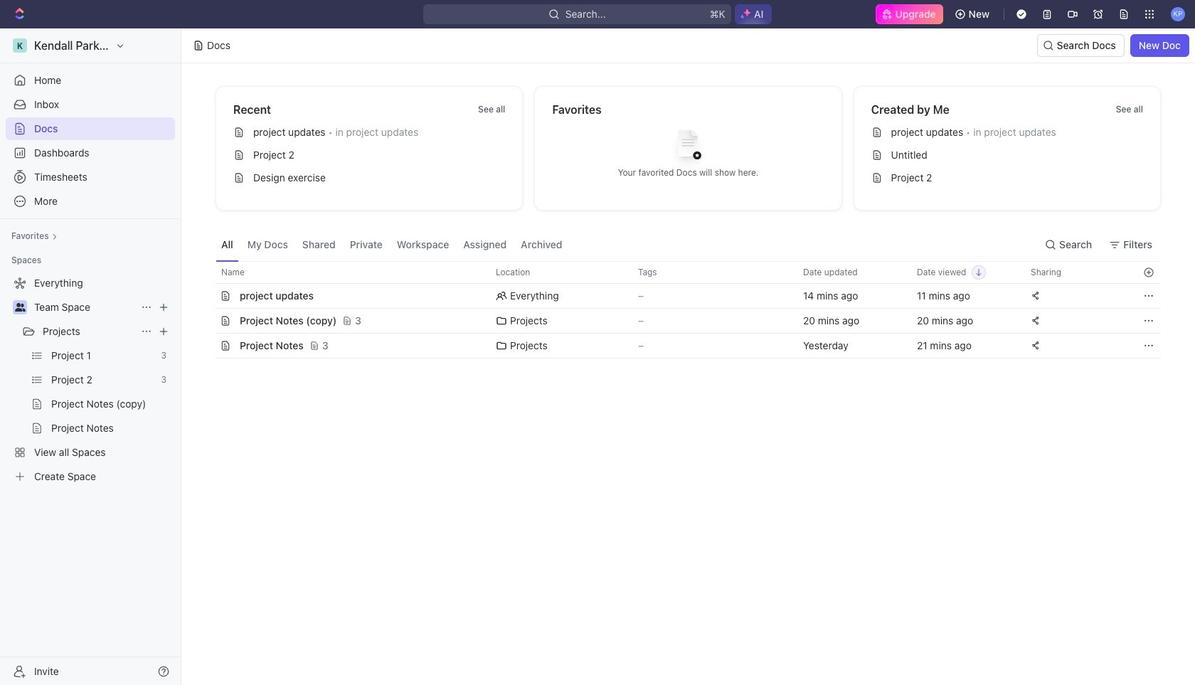 Task type: vqa. For each thing, say whether or not it's contained in the screenshot.
Tree inside 'Sidebar' navigation
yes



Task type: describe. For each thing, give the bounding box(es) containing it.
sidebar navigation
[[0, 28, 184, 685]]

kendall parks's workspace, , element
[[13, 38, 27, 53]]

tree inside the sidebar navigation
[[6, 272, 175, 488]]

no favorited docs image
[[660, 118, 717, 175]]



Task type: locate. For each thing, give the bounding box(es) containing it.
table
[[200, 261, 1161, 359]]

tab list
[[216, 228, 568, 261]]

tree
[[6, 272, 175, 488]]

4 row from the top
[[200, 333, 1161, 359]]

1 row from the top
[[200, 261, 1161, 284]]

row
[[200, 261, 1161, 284], [200, 283, 1161, 309], [200, 308, 1161, 334], [200, 333, 1161, 359]]

2 row from the top
[[200, 283, 1161, 309]]

user group image
[[15, 303, 25, 312]]

3 row from the top
[[200, 308, 1161, 334]]



